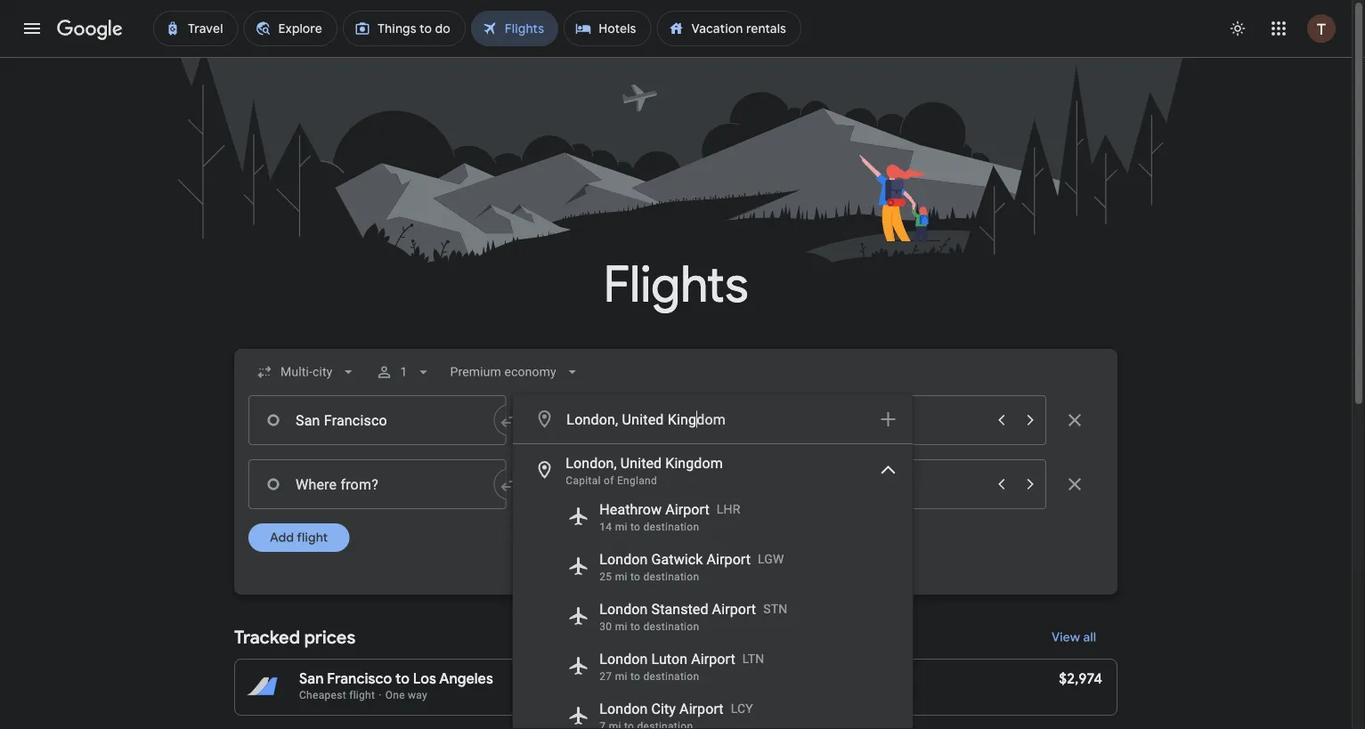 Task type: locate. For each thing, give the bounding box(es) containing it.
flight inside button
[[297, 530, 328, 546]]

london inside london stansted airport stn 30 mi to destination
[[600, 601, 648, 618]]

to for gatwick
[[630, 571, 641, 583]]

0 horizontal spatial flight
[[297, 530, 328, 546]]

mi for london gatwick airport
[[615, 571, 628, 583]]

mi inside london gatwick airport lgw 25 mi to destination
[[615, 571, 628, 583]]

to inside london stansted airport stn 30 mi to destination
[[630, 621, 641, 633]]

destination for stansted
[[643, 621, 699, 633]]

london down $39
[[600, 700, 648, 717]]

3 destination from the top
[[643, 621, 699, 633]]

search
[[668, 585, 709, 601]]

airport left stn
[[712, 601, 756, 618]]

4 mi from the top
[[615, 671, 628, 683]]

airport inside london gatwick airport lgw 25 mi to destination
[[707, 551, 751, 568]]

united
[[621, 455, 662, 472]]

destination for gatwick
[[643, 571, 699, 583]]

hawaiian
[[745, 689, 791, 702]]

tracked prices
[[234, 626, 355, 649]]

to inside london gatwick airport lgw 25 mi to destination
[[630, 571, 641, 583]]

2 destination from the top
[[643, 571, 699, 583]]

mi
[[615, 521, 628, 533], [615, 571, 628, 583], [615, 621, 628, 633], [615, 671, 628, 683]]

destination
[[643, 521, 699, 533], [643, 571, 699, 583], [643, 621, 699, 633], [643, 671, 699, 683]]

destination up gatwick
[[643, 521, 699, 533]]

1 vertical spatial flight
[[349, 689, 375, 702]]

flight
[[297, 530, 328, 546], [349, 689, 375, 702]]

flight down francisco
[[349, 689, 375, 702]]

destination inside the london luton airport ltn 27 mi to destination
[[643, 671, 699, 683]]

list box containing london, united kingdom
[[512, 444, 913, 729]]

to
[[630, 521, 641, 533], [630, 571, 641, 583], [630, 621, 641, 633], [396, 670, 410, 688], [630, 671, 641, 683]]

mi inside the london luton airport ltn 27 mi to destination
[[615, 671, 628, 683]]

None field
[[248, 356, 365, 388], [443, 356, 588, 388], [248, 356, 365, 388], [443, 356, 588, 388]]

add
[[270, 530, 294, 546]]

way
[[408, 689, 428, 702]]

destination down gatwick
[[643, 571, 699, 583]]

flights
[[603, 253, 748, 317]]

london up 25
[[600, 551, 648, 568]]

add flight
[[270, 530, 328, 546]]

25
[[600, 571, 612, 583]]

list box
[[512, 444, 913, 729]]

san
[[299, 670, 324, 688]]

flight right the add
[[297, 530, 328, 546]]

$2,974
[[1059, 670, 1103, 688]]

lhr
[[717, 502, 741, 517]]

gatwick
[[651, 551, 703, 568]]

to down heathrow at the left of page
[[630, 521, 641, 533]]

airport inside heathrow airport lhr 14 mi to destination
[[665, 501, 710, 518]]

francisco
[[327, 670, 392, 688]]

1 mi from the top
[[615, 521, 628, 533]]

enter your destination dialog
[[512, 395, 913, 729]]

1 horizontal spatial flight
[[349, 689, 375, 702]]

london inside the london luton airport ltn 27 mi to destination
[[600, 651, 648, 667]]

Departure text field
[[828, 460, 986, 509]]

mi inside london stansted airport stn 30 mi to destination
[[615, 621, 628, 633]]

airport inside the london luton airport ltn 27 mi to destination
[[691, 651, 735, 667]]

ltn
[[743, 651, 764, 666]]

flight for cheapest flight
[[349, 689, 375, 702]]

1 destination from the top
[[643, 521, 699, 533]]

london gatwick airport lgw 25 mi to destination
[[600, 551, 784, 583]]

1 london from the top
[[600, 551, 648, 568]]

destination down luton
[[643, 671, 699, 683]]

3 mi from the top
[[615, 621, 628, 633]]

lcy
[[731, 701, 753, 716]]

airport left lgw
[[707, 551, 751, 568]]

london,
[[566, 455, 617, 472]]

london
[[600, 551, 648, 568], [600, 601, 648, 618], [600, 651, 648, 667], [600, 700, 648, 717]]

san francisco to los angeles
[[299, 670, 493, 688]]

mi right 30
[[615, 621, 628, 633]]

destination inside london stansted airport stn 30 mi to destination
[[643, 621, 699, 633]]

airport left ltn
[[691, 651, 735, 667]]

to right 25
[[630, 571, 641, 583]]

to right 30
[[630, 621, 641, 633]]

london luton airport ltn 27 mi to destination
[[600, 651, 764, 683]]

destination inside heathrow airport lhr 14 mi to destination
[[643, 521, 699, 533]]

airport
[[665, 501, 710, 518], [707, 551, 751, 568], [712, 601, 756, 618], [691, 651, 735, 667], [680, 700, 724, 717]]

london for london luton airport
[[600, 651, 648, 667]]

view
[[1052, 630, 1080, 646]]

None text field
[[248, 395, 506, 445]]

city
[[651, 700, 676, 717]]

destination down stansted at the bottom of the page
[[643, 621, 699, 633]]

Departure text field
[[828, 396, 986, 444]]

destination for luton
[[643, 671, 699, 683]]

london luton airport (ltn) option
[[512, 641, 913, 691]]

remove flight to san francisco on mon, nov 13 image
[[1064, 474, 1086, 495]]

destination, select multiple airports image
[[878, 409, 899, 430]]

england
[[617, 475, 657, 487]]

lgw
[[758, 552, 784, 566]]

airport inside london stansted airport stn 30 mi to destination
[[712, 601, 756, 618]]

to up one way
[[396, 670, 410, 688]]

4 destination from the top
[[643, 671, 699, 683]]

2 london from the top
[[600, 601, 648, 618]]

search button
[[629, 575, 723, 611]]

london up 30
[[600, 601, 648, 618]]

luton
[[651, 651, 688, 667]]

change appearance image
[[1217, 7, 1259, 50]]

mi right 27
[[615, 671, 628, 683]]

destination inside london gatwick airport lgw 25 mi to destination
[[643, 571, 699, 583]]

heathrow airport lhr 14 mi to destination
[[600, 501, 741, 533]]

london, united kingdom option
[[512, 449, 913, 492]]

3 london from the top
[[600, 651, 648, 667]]

main menu image
[[21, 18, 43, 39]]

london for london gatwick airport
[[600, 551, 648, 568]]

39 US dollars text field
[[633, 670, 657, 688]]

flight inside tracked prices region
[[349, 689, 375, 702]]

0 vertical spatial flight
[[297, 530, 328, 546]]

london up 27
[[600, 651, 648, 667]]

london inside london gatwick airport lgw 25 mi to destination
[[600, 551, 648, 568]]

2 mi from the top
[[615, 571, 628, 583]]

all
[[1083, 630, 1096, 646]]

to inside the london luton airport ltn 27 mi to destination
[[630, 671, 641, 683]]

mi right 25
[[615, 571, 628, 583]]

to right 27
[[630, 671, 641, 683]]

mi right 14
[[615, 521, 628, 533]]

14
[[600, 521, 612, 533]]

airport left lhr
[[665, 501, 710, 518]]



Task type: describe. For each thing, give the bounding box(es) containing it.
airport for london gatwick airport
[[707, 551, 751, 568]]

kingdom
[[665, 455, 723, 472]]

airport for london luton airport
[[691, 651, 735, 667]]

tracked
[[234, 626, 300, 649]]

one way
[[385, 689, 428, 702]]

cheapest flight
[[299, 689, 375, 702]]

to inside heathrow airport lhr 14 mi to destination
[[630, 521, 641, 533]]

Where else? text field
[[566, 398, 867, 441]]

view all
[[1052, 630, 1096, 646]]

flight for add flight
[[297, 530, 328, 546]]

mi for london stansted airport
[[615, 621, 628, 633]]

stn
[[763, 602, 788, 616]]

prices
[[304, 626, 355, 649]]

london city airport lcy
[[600, 700, 753, 717]]

remove flight from san francisco on thu, nov 9 image
[[1064, 410, 1086, 431]]

1 button
[[368, 351, 439, 394]]

‌dom
[[697, 411, 726, 428]]

capital
[[566, 475, 601, 487]]

4 london from the top
[[600, 700, 648, 717]]

london, united kingdom capital of england
[[566, 455, 723, 487]]

to for stansted
[[630, 621, 641, 633]]

2974 US dollars text field
[[1059, 670, 1103, 688]]

airport right the city
[[680, 700, 724, 717]]

mi for london luton airport
[[615, 671, 628, 683]]

london stansted airport (stn) option
[[512, 591, 913, 641]]

london stansted airport stn 30 mi to destination
[[600, 601, 788, 633]]

heathrow airport (lhr) option
[[512, 492, 913, 541]]

one
[[385, 689, 405, 702]]

Flight search field
[[220, 349, 1132, 729]]

stansted
[[651, 601, 709, 618]]

to for luton
[[630, 671, 641, 683]]

los
[[413, 670, 436, 688]]

to inside tracked prices region
[[396, 670, 410, 688]]

toggle nearby airports for london, united kingdom image
[[878, 460, 899, 481]]

$39
[[633, 670, 657, 688]]

Where from? text field
[[248, 460, 506, 509]]

27
[[600, 671, 612, 683]]

1
[[400, 365, 407, 379]]

london for london stansted airport
[[600, 601, 648, 618]]

london gatwick airport (lgw) option
[[512, 541, 913, 591]]

add flight button
[[248, 524, 349, 552]]

cheapest
[[299, 689, 346, 702]]

30
[[600, 621, 612, 633]]

list box inside flight search field
[[512, 444, 913, 729]]

of
[[604, 475, 614, 487]]

tracked prices region
[[234, 616, 1118, 716]]

angeles
[[439, 670, 493, 688]]

heathrow
[[600, 501, 662, 518]]

mi inside heathrow airport lhr 14 mi to destination
[[615, 521, 628, 533]]

london city airport (lcy) option
[[512, 691, 913, 729]]

airport for london stansted airport
[[712, 601, 756, 618]]



Task type: vqa. For each thing, say whether or not it's contained in the screenshot.


